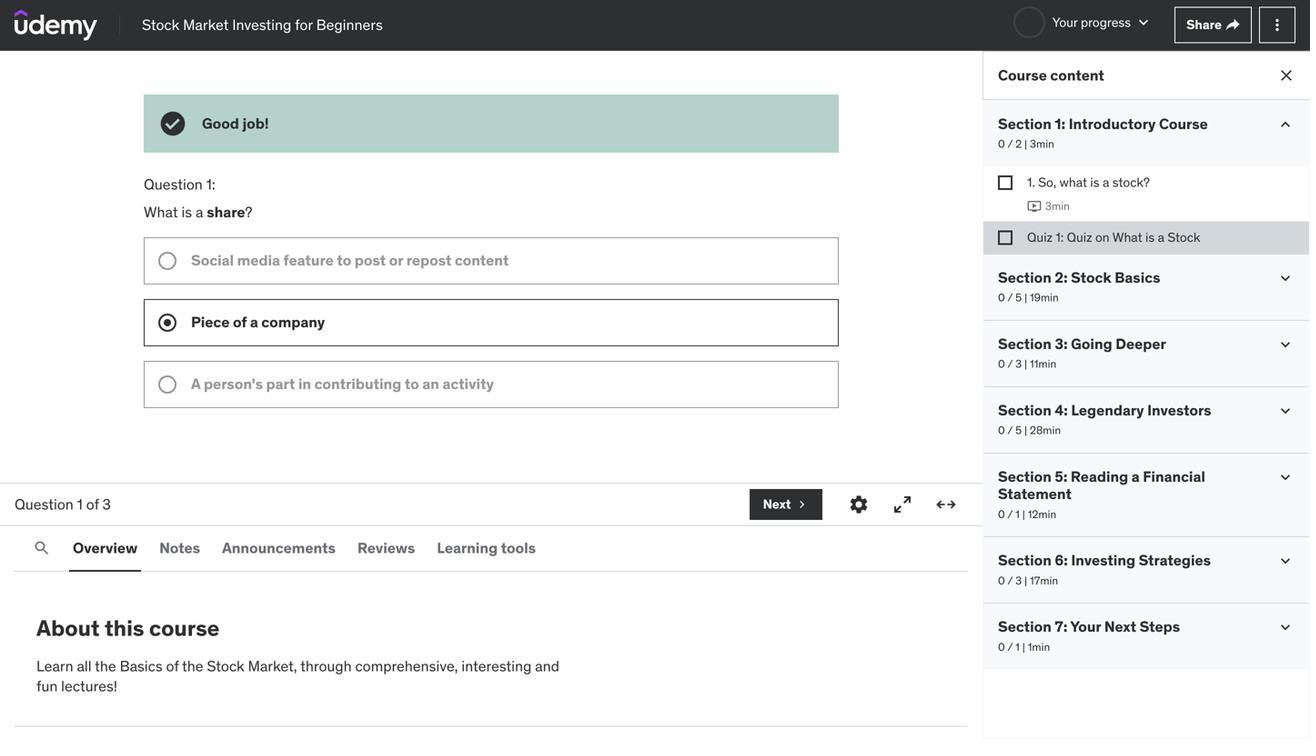 Task type: vqa. For each thing, say whether or not it's contained in the screenshot.
enrolled
no



Task type: locate. For each thing, give the bounding box(es) containing it.
question 1 of 3
[[15, 495, 111, 514]]

0 down statement
[[998, 508, 1005, 522]]

7 / from the top
[[1008, 641, 1013, 655]]

strategies
[[1139, 552, 1211, 570]]

/
[[1008, 137, 1013, 151], [1008, 291, 1013, 305], [1008, 357, 1013, 371], [1008, 424, 1013, 438], [1008, 508, 1013, 522], [1008, 574, 1013, 588], [1008, 641, 1013, 655]]

section 3: going deeper button
[[998, 335, 1166, 354]]

4 section from the top
[[998, 401, 1052, 420]]

1 / from the top
[[1008, 137, 1013, 151]]

stock left market,
[[207, 657, 245, 676]]

1.
[[1027, 174, 1035, 191]]

5 section from the top
[[998, 468, 1052, 486]]

section for section 3: going deeper
[[998, 335, 1052, 354]]

announcements
[[222, 539, 336, 558]]

/ inside section 3: going deeper 0 / 3 | 11min
[[1008, 357, 1013, 371]]

/ down statement
[[1008, 508, 1013, 522]]

1: for section
[[1055, 115, 1066, 133]]

the right all
[[95, 657, 116, 676]]

0 vertical spatial course
[[998, 66, 1047, 85]]

1 horizontal spatial of
[[166, 657, 179, 676]]

section inside section 5: reading a financial statement 0 / 1 | 12min
[[998, 468, 1052, 486]]

1 vertical spatial 3min
[[1046, 199, 1070, 213]]

course
[[998, 66, 1047, 85], [1159, 115, 1208, 133]]

/ left 11min
[[1008, 357, 1013, 371]]

good
[[202, 114, 239, 133]]

| left 1min
[[1023, 641, 1025, 655]]

the down course at the left
[[182, 657, 203, 676]]

learning tools button
[[433, 527, 540, 571]]

content right repost
[[455, 251, 509, 270]]

1: inside question 1: what is a s hare ?
[[206, 175, 215, 194]]

5 for section 2: stock basics
[[1016, 291, 1022, 305]]

/ left 19min
[[1008, 291, 1013, 305]]

5:
[[1055, 468, 1068, 486]]

3min right 2
[[1030, 137, 1055, 151]]

0 for section 2: stock basics
[[998, 291, 1005, 305]]

settings image
[[848, 494, 870, 516]]

section left '5:'
[[998, 468, 1052, 486]]

| left 12min
[[1023, 508, 1025, 522]]

1 horizontal spatial quiz
[[1067, 229, 1093, 246]]

4 small image from the top
[[1277, 402, 1295, 420]]

| left 28min
[[1025, 424, 1028, 438]]

0 vertical spatial question
[[144, 175, 203, 194]]

1 horizontal spatial what
[[1113, 229, 1143, 246]]

section 4: legendary investors 0 / 5 | 28min
[[998, 401, 1212, 438]]

2 the from the left
[[182, 657, 203, 676]]

| left 11min
[[1025, 357, 1028, 371]]

going
[[1071, 335, 1113, 354]]

| left the 17min
[[1025, 574, 1028, 588]]

5 inside section 2: stock basics 0 / 5 | 19min
[[1016, 291, 1022, 305]]

small image
[[1135, 13, 1153, 31]]

reviews
[[358, 539, 415, 558]]

/ left the 17min
[[1008, 574, 1013, 588]]

1 5 from the top
[[1016, 291, 1022, 305]]

0 horizontal spatial next
[[763, 497, 791, 513]]

of inside "learn all the basics of the stock market, through comprehensive, interesting and fun lectures!"
[[166, 657, 179, 676]]

xsmall image
[[998, 176, 1013, 190], [998, 231, 1013, 245], [795, 498, 809, 512]]

is inside question 1: what is a s hare ?
[[182, 203, 192, 222]]

content inside group
[[455, 251, 509, 270]]

1 vertical spatial investing
[[1071, 552, 1136, 570]]

next left settings 'image'
[[763, 497, 791, 513]]

1 left 12min
[[1016, 508, 1020, 522]]

4 / from the top
[[1008, 424, 1013, 438]]

of
[[233, 313, 247, 332], [86, 495, 99, 514], [166, 657, 179, 676]]

content down your progress dropdown button
[[1051, 66, 1105, 85]]

actions image
[[1269, 16, 1287, 34]]

is
[[1091, 174, 1100, 191], [182, 203, 192, 222], [1146, 229, 1155, 246]]

3 / from the top
[[1008, 357, 1013, 371]]

piece
[[191, 313, 230, 332]]

contributing
[[315, 375, 402, 393]]

0
[[998, 137, 1005, 151], [998, 291, 1005, 305], [998, 357, 1005, 371], [998, 424, 1005, 438], [998, 508, 1005, 522], [998, 574, 1005, 588], [998, 641, 1005, 655]]

1 horizontal spatial next
[[1105, 618, 1137, 637]]

0 inside section 3: going deeper 0 / 3 | 11min
[[998, 357, 1005, 371]]

is for what
[[182, 203, 192, 222]]

section inside section 3: going deeper 0 / 3 | 11min
[[998, 335, 1052, 354]]

1 left 1min
[[1016, 641, 1020, 655]]

0 vertical spatial 3
[[1016, 357, 1022, 371]]

| inside section 1: introductory course 0 / 2 | 3min
[[1025, 137, 1028, 151]]

reading
[[1071, 468, 1129, 486]]

stock market investing for beginners
[[142, 15, 383, 34]]

7 0 from the top
[[998, 641, 1005, 655]]

course content
[[998, 66, 1105, 85]]

0 inside section 7: your next steps 0 / 1 | 1min
[[998, 641, 1005, 655]]

section up 11min
[[998, 335, 1052, 354]]

0 inside section 6: investing strategies 0 / 3 | 17min
[[998, 574, 1005, 588]]

5 0 from the top
[[998, 508, 1005, 522]]

0 vertical spatial xsmall image
[[998, 176, 1013, 190]]

5 inside 'section 4: legendary investors 0 / 5 | 28min'
[[1016, 424, 1022, 438]]

5 for section 4: legendary investors
[[1016, 424, 1022, 438]]

of up overview
[[86, 495, 99, 514]]

1:
[[1055, 115, 1066, 133], [206, 175, 215, 194], [1056, 229, 1064, 246]]

1 the from the left
[[95, 657, 116, 676]]

| for section 4: legendary investors
[[1025, 424, 1028, 438]]

0 horizontal spatial what
[[144, 203, 178, 222]]

0 horizontal spatial content
[[455, 251, 509, 270]]

| inside section 5: reading a financial statement 0 / 1 | 12min
[[1023, 508, 1025, 522]]

the
[[95, 657, 116, 676], [182, 657, 203, 676]]

1 0 from the top
[[998, 137, 1005, 151]]

your right 7:
[[1071, 618, 1101, 637]]

7:
[[1055, 618, 1068, 637]]

3 0 from the top
[[998, 357, 1005, 371]]

1 vertical spatial to
[[405, 375, 419, 393]]

basics inside "learn all the basics of the stock market, through comprehensive, interesting and fun lectures!"
[[120, 657, 163, 676]]

1
[[77, 495, 83, 514], [1016, 508, 1020, 522], [1016, 641, 1020, 655]]

| for section 2: stock basics
[[1025, 291, 1028, 305]]

1 vertical spatial xsmall image
[[998, 231, 1013, 245]]

5 left 28min
[[1016, 424, 1022, 438]]

| inside section 7: your next steps 0 / 1 | 1min
[[1023, 641, 1025, 655]]

small image for section 5: reading a financial statement
[[1277, 469, 1295, 487]]

question up search image
[[15, 495, 74, 514]]

group
[[144, 237, 839, 408]]

0 vertical spatial 1:
[[1055, 115, 1066, 133]]

1 vertical spatial basics
[[120, 657, 163, 676]]

2 vertical spatial 1:
[[1056, 229, 1064, 246]]

| inside 'section 4: legendary investors 0 / 5 | 28min'
[[1025, 424, 1028, 438]]

all
[[77, 657, 92, 676]]

share button
[[1175, 7, 1252, 43]]

xsmall image inside next button
[[795, 498, 809, 512]]

question for question 1: what is a s hare ?
[[144, 175, 203, 194]]

search image
[[33, 540, 51, 558]]

a inside section 5: reading a financial statement 0 / 1 | 12min
[[1132, 468, 1140, 486]]

social
[[191, 251, 234, 270]]

basics down about this course on the left bottom of the page
[[120, 657, 163, 676]]

3min
[[1030, 137, 1055, 151], [1046, 199, 1070, 213]]

overview
[[73, 539, 138, 558]]

0 vertical spatial 3min
[[1030, 137, 1055, 151]]

close course content sidebar image
[[1278, 66, 1296, 85]]

udemy image
[[15, 9, 97, 41]]

3
[[1016, 357, 1022, 371], [102, 495, 111, 514], [1016, 574, 1022, 588]]

0 left 2
[[998, 137, 1005, 151]]

|
[[1025, 137, 1028, 151], [1025, 291, 1028, 305], [1025, 357, 1028, 371], [1025, 424, 1028, 438], [1023, 508, 1025, 522], [1025, 574, 1028, 588], [1023, 641, 1025, 655]]

section up 19min
[[998, 268, 1052, 287]]

1 horizontal spatial course
[[1159, 115, 1208, 133]]

and
[[535, 657, 560, 676]]

0 left 1min
[[998, 641, 1005, 655]]

1 horizontal spatial the
[[182, 657, 203, 676]]

s
[[207, 203, 214, 222]]

0 vertical spatial investing
[[232, 15, 291, 34]]

1 horizontal spatial to
[[405, 375, 419, 393]]

1 horizontal spatial question
[[144, 175, 203, 194]]

0 inside 'section 4: legendary investors 0 / 5 | 28min'
[[998, 424, 1005, 438]]

2 vertical spatial xsmall image
[[795, 498, 809, 512]]

3min right play so, what is a stock? 'icon'
[[1046, 199, 1070, 213]]

11min
[[1030, 357, 1057, 371]]

0 vertical spatial next
[[763, 497, 791, 513]]

0 for section 3: going deeper
[[998, 357, 1005, 371]]

0 horizontal spatial to
[[337, 251, 351, 270]]

1 vertical spatial next
[[1105, 618, 1137, 637]]

basics down quiz 1: quiz on what is a stock
[[1115, 268, 1161, 287]]

stock right "on" on the top right
[[1168, 229, 1201, 246]]

section up 2
[[998, 115, 1052, 133]]

3 inside section 3: going deeper 0 / 3 | 11min
[[1016, 357, 1022, 371]]

2 0 from the top
[[998, 291, 1005, 305]]

| inside section 6: investing strategies 0 / 3 | 17min
[[1025, 574, 1028, 588]]

| inside section 2: stock basics 0 / 5 | 19min
[[1025, 291, 1028, 305]]

6 0 from the top
[[998, 574, 1005, 588]]

basics inside section 2: stock basics 0 / 5 | 19min
[[1115, 268, 1161, 287]]

investing for strategies
[[1071, 552, 1136, 570]]

3 for section 3: going deeper
[[1016, 357, 1022, 371]]

1: for question
[[206, 175, 215, 194]]

quiz left "on" on the top right
[[1067, 229, 1093, 246]]

investing inside section 6: investing strategies 0 / 3 | 17min
[[1071, 552, 1136, 570]]

5 / from the top
[[1008, 508, 1013, 522]]

is left s
[[182, 203, 192, 222]]

0 inside section 1: introductory course 0 / 2 | 3min
[[998, 137, 1005, 151]]

2 section from the top
[[998, 268, 1052, 287]]

1 inside section 7: your next steps 0 / 1 | 1min
[[1016, 641, 1020, 655]]

section inside section 1: introductory course 0 / 2 | 3min
[[998, 115, 1052, 133]]

2 horizontal spatial is
[[1146, 229, 1155, 246]]

basics
[[1115, 268, 1161, 287], [120, 657, 163, 676]]

0 left 28min
[[998, 424, 1005, 438]]

in
[[298, 375, 311, 393]]

2 / from the top
[[1008, 291, 1013, 305]]

is right "on" on the top right
[[1146, 229, 1155, 246]]

0 vertical spatial is
[[1091, 174, 1100, 191]]

0 vertical spatial your
[[1053, 14, 1078, 30]]

2 5 from the top
[[1016, 424, 1022, 438]]

a right reading
[[1132, 468, 1140, 486]]

2 vertical spatial of
[[166, 657, 179, 676]]

0 vertical spatial 5
[[1016, 291, 1022, 305]]

0 horizontal spatial course
[[998, 66, 1047, 85]]

1 horizontal spatial is
[[1091, 174, 1100, 191]]

course up 2
[[998, 66, 1047, 85]]

| for section 3: going deeper
[[1025, 357, 1028, 371]]

to left "an"
[[405, 375, 419, 393]]

is right what
[[1091, 174, 1100, 191]]

section 7: your next steps 0 / 1 | 1min
[[998, 618, 1180, 655]]

lectures!
[[61, 678, 117, 696]]

investors
[[1148, 401, 1212, 420]]

stock left market
[[142, 15, 180, 34]]

/ for section 3: going deeper
[[1008, 357, 1013, 371]]

your left progress at the top right of the page
[[1053, 14, 1078, 30]]

0 horizontal spatial quiz
[[1027, 229, 1053, 246]]

4:
[[1055, 401, 1068, 420]]

repost
[[407, 251, 452, 270]]

1 vertical spatial question
[[15, 495, 74, 514]]

overview button
[[69, 527, 141, 571]]

/ left 1min
[[1008, 641, 1013, 655]]

2 small image from the top
[[1277, 269, 1295, 288]]

3 small image from the top
[[1277, 336, 1295, 354]]

2 vertical spatial 3
[[1016, 574, 1022, 588]]

| right 2
[[1025, 137, 1028, 151]]

4 0 from the top
[[998, 424, 1005, 438]]

next
[[763, 497, 791, 513], [1105, 618, 1137, 637]]

1 vertical spatial 1:
[[206, 175, 215, 194]]

1 horizontal spatial basics
[[1115, 268, 1161, 287]]

xsmall image
[[1226, 18, 1240, 32]]

1 small image from the top
[[1277, 116, 1295, 134]]

to left 'post'
[[337, 251, 351, 270]]

0 inside section 2: stock basics 0 / 5 | 19min
[[998, 291, 1005, 305]]

of right piece
[[233, 313, 247, 332]]

0 horizontal spatial is
[[182, 203, 192, 222]]

1 vertical spatial content
[[455, 251, 509, 270]]

statement
[[998, 485, 1072, 504]]

7 section from the top
[[998, 618, 1052, 637]]

stock right 2:
[[1071, 268, 1112, 287]]

section inside section 7: your next steps 0 / 1 | 1min
[[998, 618, 1052, 637]]

section up the 17min
[[998, 552, 1052, 570]]

content inside sidebar element
[[1051, 66, 1105, 85]]

| left 19min
[[1025, 291, 1028, 305]]

0 vertical spatial what
[[144, 203, 178, 222]]

section up 28min
[[998, 401, 1052, 420]]

section 5: reading a financial statement 0 / 1 | 12min
[[998, 468, 1206, 522]]

beginners
[[316, 15, 383, 34]]

0 vertical spatial of
[[233, 313, 247, 332]]

0 left 19min
[[998, 291, 1005, 305]]

17min
[[1030, 574, 1059, 588]]

1 vertical spatial your
[[1071, 618, 1101, 637]]

0 for section 4: legendary investors
[[998, 424, 1005, 438]]

/ inside section 1: introductory course 0 / 2 | 3min
[[1008, 137, 1013, 151]]

question inside question 1: what is a s hare ?
[[144, 175, 203, 194]]

/ inside 'section 4: legendary investors 0 / 5 | 28min'
[[1008, 424, 1013, 438]]

/ for section 6: investing strategies
[[1008, 574, 1013, 588]]

a inside question 1: what is a s hare ?
[[196, 203, 203, 222]]

/ for section 2: stock basics
[[1008, 291, 1013, 305]]

question down good
[[144, 175, 203, 194]]

course right introductory
[[1159, 115, 1208, 133]]

19min
[[1030, 291, 1059, 305]]

small image for section 3: going deeper
[[1277, 336, 1295, 354]]

small image for section 6: investing strategies
[[1277, 553, 1295, 571]]

3min inside section 1: introductory course 0 / 2 | 3min
[[1030, 137, 1055, 151]]

a
[[191, 375, 201, 393]]

small image
[[1277, 116, 1295, 134], [1277, 269, 1295, 288], [1277, 336, 1295, 354], [1277, 402, 1295, 420], [1277, 469, 1295, 487], [1277, 553, 1295, 571], [1277, 619, 1295, 637]]

0 left the 17min
[[998, 574, 1005, 588]]

/ inside section 6: investing strategies 0 / 3 | 17min
[[1008, 574, 1013, 588]]

0 vertical spatial basics
[[1115, 268, 1161, 287]]

good job!
[[202, 114, 269, 133]]

next inside section 7: your next steps 0 / 1 | 1min
[[1105, 618, 1137, 637]]

section inside section 6: investing strategies 0 / 3 | 17min
[[998, 552, 1052, 570]]

section up 1min
[[998, 618, 1052, 637]]

7 small image from the top
[[1277, 619, 1295, 637]]

3 left the 17min
[[1016, 574, 1022, 588]]

deeper
[[1116, 335, 1166, 354]]

6 small image from the top
[[1277, 553, 1295, 571]]

what left s
[[144, 203, 178, 222]]

next left steps
[[1105, 618, 1137, 637]]

a left stock?
[[1103, 174, 1110, 191]]

3 inside section 6: investing strategies 0 / 3 | 17min
[[1016, 574, 1022, 588]]

0 horizontal spatial of
[[86, 495, 99, 514]]

1 vertical spatial 5
[[1016, 424, 1022, 438]]

| inside section 3: going deeper 0 / 3 | 11min
[[1025, 357, 1028, 371]]

interesting
[[462, 657, 532, 676]]

1 horizontal spatial investing
[[1071, 552, 1136, 570]]

1: up 2:
[[1056, 229, 1064, 246]]

investing right 6: on the right of the page
[[1071, 552, 1136, 570]]

about
[[36, 615, 100, 642]]

on
[[1096, 229, 1110, 246]]

quiz down play so, what is a stock? 'icon'
[[1027, 229, 1053, 246]]

0 horizontal spatial question
[[15, 495, 74, 514]]

0 vertical spatial content
[[1051, 66, 1105, 85]]

/ left 28min
[[1008, 424, 1013, 438]]

/ inside section 2: stock basics 0 / 5 | 19min
[[1008, 291, 1013, 305]]

section
[[998, 115, 1052, 133], [998, 268, 1052, 287], [998, 335, 1052, 354], [998, 401, 1052, 420], [998, 468, 1052, 486], [998, 552, 1052, 570], [998, 618, 1052, 637]]

is for what
[[1091, 174, 1100, 191]]

0 horizontal spatial basics
[[120, 657, 163, 676]]

person's
[[204, 375, 263, 393]]

of down course at the left
[[166, 657, 179, 676]]

your inside section 7: your next steps 0 / 1 | 1min
[[1071, 618, 1101, 637]]

1 section from the top
[[998, 115, 1052, 133]]

a left s
[[196, 203, 203, 222]]

5 left 19min
[[1016, 291, 1022, 305]]

1 vertical spatial of
[[86, 495, 99, 514]]

6 section from the top
[[998, 552, 1052, 570]]

1: inside section 1: introductory course 0 / 2 | 3min
[[1055, 115, 1066, 133]]

small image for section 7: your next steps
[[1277, 619, 1295, 637]]

fun
[[36, 678, 58, 696]]

reviews button
[[354, 527, 419, 571]]

what right "on" on the top right
[[1113, 229, 1143, 246]]

1 horizontal spatial content
[[1051, 66, 1105, 85]]

2 vertical spatial is
[[1146, 229, 1155, 246]]

legendary
[[1071, 401, 1144, 420]]

0 left 11min
[[998, 357, 1005, 371]]

3 up overview
[[102, 495, 111, 514]]

5 small image from the top
[[1277, 469, 1295, 487]]

0 horizontal spatial the
[[95, 657, 116, 676]]

1: up s
[[206, 175, 215, 194]]

1 vertical spatial what
[[1113, 229, 1143, 246]]

1 vertical spatial course
[[1159, 115, 1208, 133]]

3 section from the top
[[998, 335, 1052, 354]]

/ left 2
[[1008, 137, 1013, 151]]

0 horizontal spatial investing
[[232, 15, 291, 34]]

3 left 11min
[[1016, 357, 1022, 371]]

sidebar element
[[983, 51, 1310, 740]]

what
[[1060, 174, 1088, 191]]

1 vertical spatial is
[[182, 203, 192, 222]]

investing left for
[[232, 15, 291, 34]]

section 2: stock basics button
[[998, 268, 1161, 287]]

section inside 'section 4: legendary investors 0 / 5 | 28min'
[[998, 401, 1052, 420]]

section 6: investing strategies 0 / 3 | 17min
[[998, 552, 1211, 588]]

section inside section 2: stock basics 0 / 5 | 19min
[[998, 268, 1052, 287]]

comprehensive,
[[355, 657, 458, 676]]

1: down course content
[[1055, 115, 1066, 133]]

1 inside section 5: reading a financial statement 0 / 1 | 12min
[[1016, 508, 1020, 522]]

hare
[[214, 203, 245, 222]]

stock
[[142, 15, 180, 34], [1168, 229, 1201, 246], [1071, 268, 1112, 287], [207, 657, 245, 676]]

6 / from the top
[[1008, 574, 1013, 588]]



Task type: describe. For each thing, give the bounding box(es) containing it.
/ for section 4: legendary investors
[[1008, 424, 1013, 438]]

your progress
[[1053, 14, 1131, 30]]

part
[[266, 375, 295, 393]]

play so, what is a stock? image
[[1027, 199, 1042, 214]]

/ for section 1: introductory course
[[1008, 137, 1013, 151]]

piece of a company
[[191, 313, 325, 332]]

company
[[261, 313, 325, 332]]

fullscreen image
[[892, 494, 914, 516]]

2 horizontal spatial of
[[233, 313, 247, 332]]

financial
[[1143, 468, 1206, 486]]

small image for section 2: stock basics
[[1277, 269, 1295, 288]]

section for section 1: introductory course
[[998, 115, 1052, 133]]

group containing social media feature to post or repost content
[[144, 237, 839, 408]]

0 for section 1: introductory course
[[998, 137, 1005, 151]]

| for section 1: introductory course
[[1025, 137, 1028, 151]]

stock market investing for beginners link
[[142, 15, 383, 35]]

small image for section 1: introductory course
[[1277, 116, 1295, 134]]

or
[[389, 251, 403, 270]]

2
[[1016, 137, 1022, 151]]

stock inside section 2: stock basics 0 / 5 | 19min
[[1071, 268, 1112, 287]]

section for section 6: investing strategies
[[998, 552, 1052, 570]]

stock?
[[1113, 174, 1150, 191]]

section 4: legendary investors button
[[998, 401, 1212, 420]]

introductory
[[1069, 115, 1156, 133]]

post
[[355, 251, 386, 270]]

section 2: stock basics 0 / 5 | 19min
[[998, 268, 1161, 305]]

section for section 2: stock basics
[[998, 268, 1052, 287]]

section for section 7: your next steps
[[998, 618, 1052, 637]]

market
[[183, 15, 229, 34]]

investing for for
[[232, 15, 291, 34]]

/ inside section 7: your next steps 0 / 1 | 1min
[[1008, 641, 1013, 655]]

about this course
[[36, 615, 220, 642]]

12min
[[1028, 508, 1057, 522]]

tools
[[501, 539, 536, 558]]

1 vertical spatial 3
[[102, 495, 111, 514]]

section for section 5: reading a financial statement
[[998, 468, 1052, 486]]

0 inside section 5: reading a financial statement 0 / 1 | 12min
[[998, 508, 1005, 522]]

a right "on" on the top right
[[1158, 229, 1165, 246]]

section 3: going deeper 0 / 3 | 11min
[[998, 335, 1166, 371]]

question for question 1 of 3
[[15, 495, 74, 514]]

feature
[[283, 251, 334, 270]]

steps
[[1140, 618, 1180, 637]]

social media feature to post or repost content
[[191, 251, 509, 270]]

course
[[149, 615, 220, 642]]

1min
[[1028, 641, 1050, 655]]

media
[[237, 251, 280, 270]]

share
[[1187, 16, 1222, 33]]

announcements button
[[218, 527, 339, 571]]

notes button
[[156, 527, 204, 571]]

question 1: what is a s hare ?
[[144, 175, 256, 222]]

next inside button
[[763, 497, 791, 513]]

learn
[[36, 657, 73, 676]]

1. so, what is a stock?
[[1027, 174, 1150, 191]]

for
[[295, 15, 313, 34]]

| for section 6: investing strategies
[[1025, 574, 1028, 588]]

progress
[[1081, 14, 1131, 30]]

1 quiz from the left
[[1027, 229, 1053, 246]]

3 for section 6: investing strategies
[[1016, 574, 1022, 588]]

1: for quiz
[[1056, 229, 1064, 246]]

stock inside "learn all the basics of the stock market, through comprehensive, interesting and fun lectures!"
[[207, 657, 245, 676]]

section 5: reading a financial statement button
[[998, 468, 1262, 504]]

what inside question 1: what is a s hare ?
[[144, 203, 178, 222]]

?
[[245, 203, 252, 222]]

2 quiz from the left
[[1067, 229, 1093, 246]]

learn all the basics of the stock market, through comprehensive, interesting and fun lectures!
[[36, 657, 560, 696]]

a left company
[[250, 313, 258, 332]]

market,
[[248, 657, 297, 676]]

section 6: investing strategies button
[[998, 552, 1211, 570]]

what inside sidebar element
[[1113, 229, 1143, 246]]

so,
[[1039, 174, 1057, 191]]

job!
[[242, 114, 269, 133]]

basics for stock
[[1115, 268, 1161, 287]]

course inside section 1: introductory course 0 / 2 | 3min
[[1159, 115, 1208, 133]]

learning
[[437, 539, 498, 558]]

small image for section 4: legendary investors
[[1277, 402, 1295, 420]]

through
[[300, 657, 352, 676]]

an
[[423, 375, 439, 393]]

2:
[[1055, 268, 1068, 287]]

your progress button
[[1014, 6, 1153, 38]]

28min
[[1030, 424, 1061, 438]]

your inside dropdown button
[[1053, 14, 1078, 30]]

quiz 1: quiz on what is a stock
[[1027, 229, 1201, 246]]

notes
[[159, 539, 200, 558]]

section 1: introductory course 0 / 2 | 3min
[[998, 115, 1208, 151]]

section 7: your next steps button
[[998, 618, 1180, 637]]

6:
[[1055, 552, 1068, 570]]

basics for the
[[120, 657, 163, 676]]

1 up overview
[[77, 495, 83, 514]]

3:
[[1055, 335, 1068, 354]]

/ inside section 5: reading a financial statement 0 / 1 | 12min
[[1008, 508, 1013, 522]]

0 vertical spatial to
[[337, 251, 351, 270]]

section for section 4: legendary investors
[[998, 401, 1052, 420]]

0 for section 6: investing strategies
[[998, 574, 1005, 588]]

learning tools
[[437, 539, 536, 558]]

next button
[[750, 490, 823, 521]]

section 1: introductory course button
[[998, 115, 1208, 133]]

this
[[105, 615, 144, 642]]

activity
[[443, 375, 494, 393]]

expanded view image
[[936, 494, 957, 516]]



